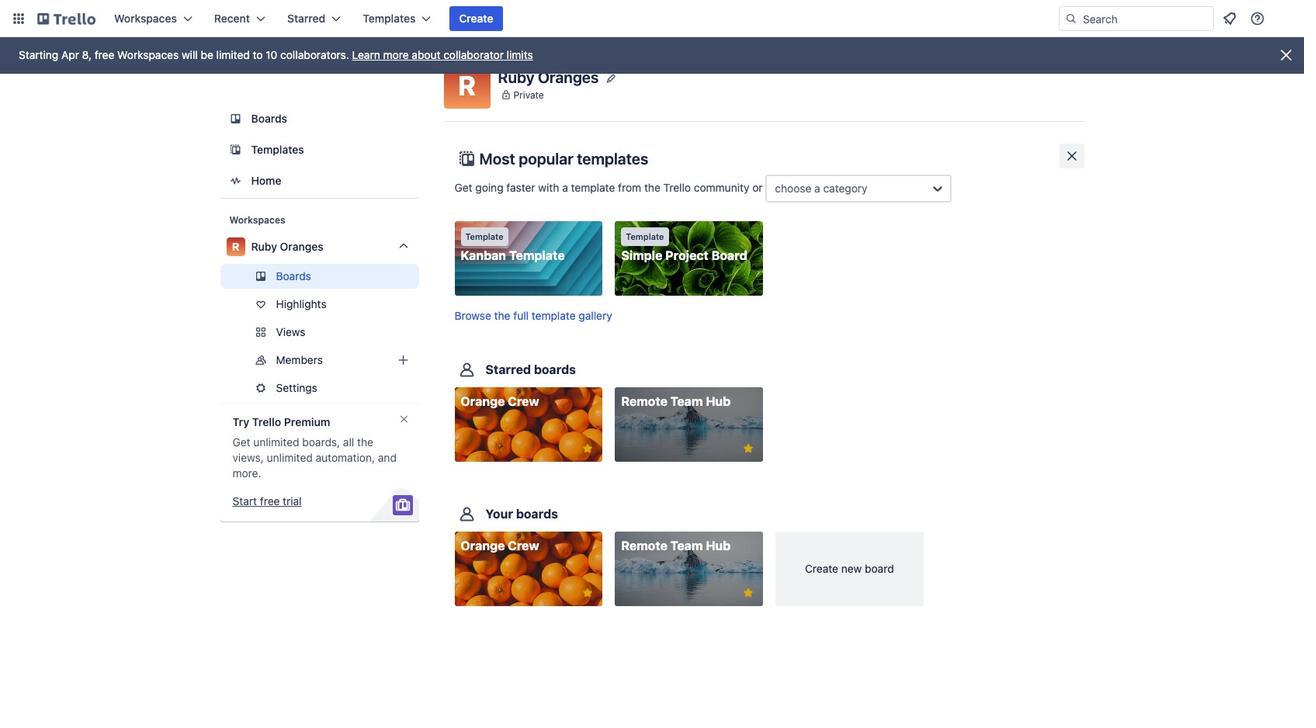 Task type: describe. For each thing, give the bounding box(es) containing it.
members link
[[220, 348, 419, 373]]

start free trial
[[233, 495, 302, 508]]

limited
[[216, 48, 250, 61]]

click to unstar this board. it will be removed from your starred list. image for orange crew
[[581, 442, 595, 456]]

workspaces inside "popup button"
[[114, 12, 177, 25]]

8,
[[82, 48, 92, 61]]

create new board
[[805, 563, 894, 576]]

recent
[[214, 12, 250, 25]]

browse the full template gallery
[[455, 309, 613, 322]]

learn
[[352, 48, 380, 61]]

back to home image
[[37, 6, 96, 31]]

templates link
[[220, 136, 419, 164]]

views link
[[220, 320, 419, 345]]

all
[[343, 436, 354, 449]]

start
[[233, 495, 257, 508]]

remote team hub link for your boards
[[615, 532, 763, 607]]

10
[[266, 48, 278, 61]]

starred for starred
[[287, 12, 326, 25]]

boards for 2nd boards link
[[276, 269, 311, 283]]

board image
[[226, 110, 245, 128]]

home link
[[220, 167, 419, 195]]

click to unstar this board. it will be removed from your starred list. image for orange crew
[[581, 587, 595, 601]]

learn more about collaborator limits link
[[352, 48, 533, 61]]

collaborator
[[444, 48, 504, 61]]

boards for 2nd boards link from the bottom
[[251, 112, 287, 125]]

template for kanban
[[466, 231, 504, 242]]

0 vertical spatial free
[[95, 48, 114, 61]]

orange crew link for your
[[455, 532, 603, 607]]

views,
[[233, 451, 264, 464]]

home
[[251, 174, 282, 187]]

collaborators.
[[280, 48, 349, 61]]

and
[[378, 451, 397, 464]]

to
[[253, 48, 263, 61]]

templates inside dropdown button
[[363, 12, 416, 25]]

full
[[514, 309, 529, 322]]

0 vertical spatial template
[[571, 181, 615, 194]]

template simple project board
[[622, 231, 748, 263]]

board
[[865, 563, 894, 576]]

will
[[182, 48, 198, 61]]

orange for starred boards
[[461, 395, 505, 409]]

search image
[[1066, 12, 1078, 25]]

kanban
[[461, 249, 506, 263]]

free inside button
[[260, 495, 280, 508]]

1 horizontal spatial the
[[494, 309, 511, 322]]

orange crew for your
[[461, 539, 539, 553]]

0 vertical spatial unlimited
[[253, 436, 299, 449]]

templates
[[577, 150, 649, 168]]

home image
[[226, 172, 245, 190]]

get inside "try trello premium get unlimited boards, all the views, unlimited automation, and more."
[[233, 436, 251, 449]]

starred button
[[278, 6, 350, 31]]

1 horizontal spatial ruby oranges
[[498, 68, 599, 86]]

board
[[712, 249, 748, 263]]

try
[[233, 415, 249, 429]]

be
[[201, 48, 213, 61]]

choose
[[775, 182, 812, 195]]

more
[[383, 48, 409, 61]]

new
[[842, 563, 862, 576]]

your boards
[[486, 507, 558, 521]]

starting
[[19, 48, 58, 61]]

with
[[539, 181, 560, 194]]

starred for starred boards
[[486, 363, 531, 377]]

choose a category
[[775, 182, 868, 195]]

1 vertical spatial oranges
[[280, 240, 324, 253]]

orange crew for starred
[[461, 395, 539, 409]]

project
[[666, 249, 709, 263]]

r inside button
[[458, 69, 476, 101]]

remote team hub link for starred boards
[[615, 388, 763, 462]]

the for try trello premium get unlimited boards, all the views, unlimited automation, and more.
[[357, 436, 374, 449]]

get going faster with a template from the trello community or
[[455, 181, 766, 194]]

boards for your boards
[[516, 507, 558, 521]]

primary element
[[0, 0, 1305, 37]]

remote team hub for your boards
[[622, 539, 731, 553]]

open information menu image
[[1250, 11, 1266, 26]]

try trello premium get unlimited boards, all the views, unlimited automation, and more.
[[233, 415, 397, 480]]



Task type: vqa. For each thing, say whether or not it's contained in the screenshot.
Start
yes



Task type: locate. For each thing, give the bounding box(es) containing it.
orange
[[461, 395, 505, 409], [461, 539, 505, 553]]

templates
[[363, 12, 416, 25], [251, 143, 304, 156]]

click to unstar this board. it will be removed from your starred list. image for remote team hub
[[742, 587, 756, 601]]

0 vertical spatial trello
[[664, 181, 691, 194]]

the inside "try trello premium get unlimited boards, all the views, unlimited automation, and more."
[[357, 436, 374, 449]]

0 vertical spatial boards
[[251, 112, 287, 125]]

most
[[480, 150, 516, 168]]

template
[[571, 181, 615, 194], [532, 309, 576, 322]]

0 vertical spatial boards
[[534, 363, 576, 377]]

1 vertical spatial boards link
[[220, 264, 419, 289]]

2 horizontal spatial template
[[626, 231, 664, 242]]

boards right your
[[516, 507, 558, 521]]

1 remote team hub link from the top
[[615, 388, 763, 462]]

orange down starred boards
[[461, 395, 505, 409]]

2 horizontal spatial the
[[645, 181, 661, 194]]

starred up collaborators.
[[287, 12, 326, 25]]

click to unstar this board. it will be removed from your starred list. image inside orange crew link
[[581, 442, 595, 456]]

2 remote team hub link from the top
[[615, 532, 763, 607]]

ruby anderson (rubyanderson7) image
[[1277, 9, 1295, 28]]

1 vertical spatial workspaces
[[117, 48, 179, 61]]

2 crew from the top
[[508, 539, 539, 553]]

orange crew down your
[[461, 539, 539, 553]]

template
[[466, 231, 504, 242], [626, 231, 664, 242], [509, 249, 565, 263]]

remote team hub link
[[615, 388, 763, 462], [615, 532, 763, 607]]

2 vertical spatial the
[[357, 436, 374, 449]]

2 orange crew link from the top
[[455, 532, 603, 607]]

1 vertical spatial orange crew
[[461, 539, 539, 553]]

team
[[671, 395, 703, 409], [671, 539, 703, 553]]

0 horizontal spatial trello
[[252, 415, 281, 429]]

views
[[276, 325, 306, 339]]

1 horizontal spatial click to unstar this board. it will be removed from your starred list. image
[[742, 442, 756, 456]]

crew for starred
[[508, 395, 539, 409]]

unlimited
[[253, 436, 299, 449], [267, 451, 313, 464]]

1 remote from the top
[[622, 395, 668, 409]]

0 vertical spatial orange crew link
[[455, 388, 603, 462]]

1 vertical spatial click to unstar this board. it will be removed from your starred list. image
[[742, 587, 756, 601]]

0 vertical spatial team
[[671, 395, 703, 409]]

0 horizontal spatial get
[[233, 436, 251, 449]]

browse
[[455, 309, 492, 322]]

create up collaborator
[[459, 12, 494, 25]]

trial
[[283, 495, 302, 508]]

starting apr 8, free workspaces will be limited to 10 collaborators. learn more about collaborator limits
[[19, 48, 533, 61]]

remote team hub
[[622, 395, 731, 409], [622, 539, 731, 553]]

create left new
[[805, 563, 839, 576]]

create button
[[450, 6, 503, 31]]

0 vertical spatial ruby oranges
[[498, 68, 599, 86]]

1 crew from the top
[[508, 395, 539, 409]]

1 vertical spatial starred
[[486, 363, 531, 377]]

trello
[[664, 181, 691, 194], [252, 415, 281, 429]]

crew down starred boards
[[508, 395, 539, 409]]

1 vertical spatial templates
[[251, 143, 304, 156]]

boards link up highlights link
[[220, 264, 419, 289]]

remote team hub for starred boards
[[622, 395, 731, 409]]

boards down browse the full template gallery
[[534, 363, 576, 377]]

1 horizontal spatial ruby
[[498, 68, 535, 86]]

1 vertical spatial remote team hub link
[[615, 532, 763, 607]]

limits
[[507, 48, 533, 61]]

team for your boards
[[671, 539, 703, 553]]

1 orange from the top
[[461, 395, 505, 409]]

orange crew link for starred
[[455, 388, 603, 462]]

0 vertical spatial starred
[[287, 12, 326, 25]]

apr
[[61, 48, 79, 61]]

0 horizontal spatial click to unstar this board. it will be removed from your starred list. image
[[581, 587, 595, 601]]

automation,
[[316, 451, 375, 464]]

ruby up private
[[498, 68, 535, 86]]

the right all
[[357, 436, 374, 449]]

0 vertical spatial get
[[455, 181, 473, 194]]

templates up home
[[251, 143, 304, 156]]

remote for your boards
[[622, 539, 668, 553]]

template down templates
[[571, 181, 615, 194]]

boards
[[534, 363, 576, 377], [516, 507, 558, 521]]

boards,
[[302, 436, 340, 449]]

1 vertical spatial team
[[671, 539, 703, 553]]

0 horizontal spatial starred
[[287, 12, 326, 25]]

1 vertical spatial trello
[[252, 415, 281, 429]]

0 horizontal spatial the
[[357, 436, 374, 449]]

add image
[[394, 351, 413, 370]]

boards right board image
[[251, 112, 287, 125]]

templates up more on the left
[[363, 12, 416, 25]]

the left full
[[494, 309, 511, 322]]

1 horizontal spatial oranges
[[538, 68, 599, 86]]

1 vertical spatial get
[[233, 436, 251, 449]]

template up the simple
[[626, 231, 664, 242]]

hub for starred boards
[[706, 395, 731, 409]]

oranges up highlights
[[280, 240, 324, 253]]

most popular templates
[[480, 150, 649, 168]]

free left trial
[[260, 495, 280, 508]]

crew for your
[[508, 539, 539, 553]]

highlights
[[276, 297, 327, 311]]

ruby down home
[[251, 240, 277, 253]]

get
[[455, 181, 473, 194], [233, 436, 251, 449]]

more.
[[233, 467, 261, 480]]

1 horizontal spatial click to unstar this board. it will be removed from your starred list. image
[[742, 587, 756, 601]]

a right "choose" in the right of the page
[[815, 182, 821, 195]]

community
[[694, 181, 750, 194]]

trello inside "try trello premium get unlimited boards, all the views, unlimited automation, and more."
[[252, 415, 281, 429]]

1 vertical spatial crew
[[508, 539, 539, 553]]

about
[[412, 48, 441, 61]]

orange crew link down starred boards
[[455, 388, 603, 462]]

recent button
[[205, 6, 275, 31]]

click to unstar this board. it will be removed from your starred list. image
[[581, 442, 595, 456], [742, 587, 756, 601]]

workspaces
[[114, 12, 177, 25], [117, 48, 179, 61], [229, 214, 286, 226]]

boards up highlights
[[276, 269, 311, 283]]

boards
[[251, 112, 287, 125], [276, 269, 311, 283]]

ruby oranges
[[498, 68, 599, 86], [251, 240, 324, 253]]

unlimited down boards, at the bottom
[[267, 451, 313, 464]]

r down collaborator
[[458, 69, 476, 101]]

r button
[[444, 62, 490, 109]]

0 vertical spatial oranges
[[538, 68, 599, 86]]

settings
[[276, 381, 318, 395]]

r
[[458, 69, 476, 101], [232, 240, 239, 253]]

1 horizontal spatial template
[[509, 249, 565, 263]]

trello right try
[[252, 415, 281, 429]]

orange crew link down your boards
[[455, 532, 603, 607]]

1 horizontal spatial r
[[458, 69, 476, 101]]

template inside 'template simple project board'
[[626, 231, 664, 242]]

1 horizontal spatial trello
[[664, 181, 691, 194]]

premium
[[284, 415, 330, 429]]

unlimited up views, on the bottom
[[253, 436, 299, 449]]

0 vertical spatial the
[[645, 181, 661, 194]]

free right 8,
[[95, 48, 114, 61]]

members
[[276, 353, 323, 367]]

a right the with
[[562, 181, 568, 194]]

2 orange from the top
[[461, 539, 505, 553]]

boards link
[[220, 105, 419, 133], [220, 264, 419, 289]]

crew down your boards
[[508, 539, 539, 553]]

1 team from the top
[[671, 395, 703, 409]]

0 vertical spatial remote
[[622, 395, 668, 409]]

ruby
[[498, 68, 535, 86], [251, 240, 277, 253]]

remote for starred boards
[[622, 395, 668, 409]]

0 horizontal spatial click to unstar this board. it will be removed from your starred list. image
[[581, 442, 595, 456]]

from
[[618, 181, 642, 194]]

highlights link
[[220, 292, 419, 317]]

0 vertical spatial boards link
[[220, 105, 419, 133]]

the
[[645, 181, 661, 194], [494, 309, 511, 322], [357, 436, 374, 449]]

1 horizontal spatial get
[[455, 181, 473, 194]]

click to unstar this board. it will be removed from your starred list. image
[[742, 442, 756, 456], [581, 587, 595, 601]]

1 orange crew from the top
[[461, 395, 539, 409]]

2 orange crew from the top
[[461, 539, 539, 553]]

1 vertical spatial orange
[[461, 539, 505, 553]]

template for simple
[[626, 231, 664, 242]]

click to unstar this board. it will be removed from your starred list. image for remote team hub
[[742, 442, 756, 456]]

boards link up templates link
[[220, 105, 419, 133]]

get up views, on the bottom
[[233, 436, 251, 449]]

1 orange crew link from the top
[[455, 388, 603, 462]]

hub for your boards
[[706, 539, 731, 553]]

1 horizontal spatial templates
[[363, 12, 416, 25]]

1 vertical spatial r
[[232, 240, 239, 253]]

oranges up private
[[538, 68, 599, 86]]

browse the full template gallery link
[[455, 309, 613, 322]]

template kanban template
[[461, 231, 565, 263]]

workspaces button
[[105, 6, 202, 31]]

1 vertical spatial orange crew link
[[455, 532, 603, 607]]

0 notifications image
[[1221, 9, 1240, 28]]

1 hub from the top
[[706, 395, 731, 409]]

0 vertical spatial workspaces
[[114, 12, 177, 25]]

0 vertical spatial remote team hub link
[[615, 388, 763, 462]]

or
[[753, 181, 763, 194]]

0 vertical spatial hub
[[706, 395, 731, 409]]

1 vertical spatial free
[[260, 495, 280, 508]]

start free trial button
[[233, 494, 302, 509]]

2 team from the top
[[671, 539, 703, 553]]

create for create
[[459, 12, 494, 25]]

2 vertical spatial workspaces
[[229, 214, 286, 226]]

0 vertical spatial crew
[[508, 395, 539, 409]]

1 vertical spatial the
[[494, 309, 511, 322]]

0 vertical spatial orange crew
[[461, 395, 539, 409]]

0 horizontal spatial oranges
[[280, 240, 324, 253]]

a
[[562, 181, 568, 194], [815, 182, 821, 195]]

create
[[459, 12, 494, 25], [805, 563, 839, 576]]

ruby oranges up private
[[498, 68, 599, 86]]

ruby oranges up highlights
[[251, 240, 324, 253]]

2 boards link from the top
[[220, 264, 419, 289]]

template right full
[[532, 309, 576, 322]]

0 horizontal spatial ruby
[[251, 240, 277, 253]]

going
[[476, 181, 504, 194]]

trello left community
[[664, 181, 691, 194]]

0 vertical spatial click to unstar this board. it will be removed from your starred list. image
[[742, 442, 756, 456]]

team for starred boards
[[671, 395, 703, 409]]

orange down your
[[461, 539, 505, 553]]

1 vertical spatial click to unstar this board. it will be removed from your starred list. image
[[581, 587, 595, 601]]

0 horizontal spatial r
[[232, 240, 239, 253]]

0 vertical spatial r
[[458, 69, 476, 101]]

create inside button
[[459, 12, 494, 25]]

free
[[95, 48, 114, 61], [260, 495, 280, 508]]

0 horizontal spatial free
[[95, 48, 114, 61]]

0 horizontal spatial templates
[[251, 143, 304, 156]]

category
[[824, 182, 868, 195]]

orange crew down starred boards
[[461, 395, 539, 409]]

popular
[[519, 150, 574, 168]]

1 horizontal spatial starred
[[486, 363, 531, 377]]

hub
[[706, 395, 731, 409], [706, 539, 731, 553]]

1 vertical spatial remote
[[622, 539, 668, 553]]

2 remote team hub from the top
[[622, 539, 731, 553]]

1 vertical spatial template
[[532, 309, 576, 322]]

1 vertical spatial unlimited
[[267, 451, 313, 464]]

1 horizontal spatial a
[[815, 182, 821, 195]]

0 vertical spatial create
[[459, 12, 494, 25]]

0 vertical spatial remote team hub
[[622, 395, 731, 409]]

orange for your boards
[[461, 539, 505, 553]]

1 vertical spatial boards
[[516, 507, 558, 521]]

Search field
[[1078, 7, 1214, 30]]

0 horizontal spatial ruby oranges
[[251, 240, 324, 253]]

1 vertical spatial boards
[[276, 269, 311, 283]]

1 boards link from the top
[[220, 105, 419, 133]]

1 vertical spatial create
[[805, 563, 839, 576]]

oranges
[[538, 68, 599, 86], [280, 240, 324, 253]]

create for create new board
[[805, 563, 839, 576]]

0 vertical spatial ruby
[[498, 68, 535, 86]]

get left going at the top left
[[455, 181, 473, 194]]

your
[[486, 507, 513, 521]]

0 vertical spatial orange
[[461, 395, 505, 409]]

r down home icon
[[232, 240, 239, 253]]

0 vertical spatial click to unstar this board. it will be removed from your starred list. image
[[581, 442, 595, 456]]

boards for starred boards
[[534, 363, 576, 377]]

faster
[[507, 181, 536, 194]]

starred boards
[[486, 363, 576, 377]]

crew
[[508, 395, 539, 409], [508, 539, 539, 553]]

1 vertical spatial ruby
[[251, 240, 277, 253]]

0 horizontal spatial a
[[562, 181, 568, 194]]

1 remote team hub from the top
[[622, 395, 731, 409]]

simple
[[622, 249, 663, 263]]

1 horizontal spatial free
[[260, 495, 280, 508]]

starred inside dropdown button
[[287, 12, 326, 25]]

the right the from
[[645, 181, 661, 194]]

2 hub from the top
[[706, 539, 731, 553]]

the for get going faster with a template from the trello community or
[[645, 181, 661, 194]]

1 vertical spatial ruby oranges
[[251, 240, 324, 253]]

orange crew
[[461, 395, 539, 409], [461, 539, 539, 553]]

settings link
[[220, 376, 419, 401]]

0 horizontal spatial create
[[459, 12, 494, 25]]

orange crew link
[[455, 388, 603, 462], [455, 532, 603, 607]]

0 vertical spatial templates
[[363, 12, 416, 25]]

templates button
[[354, 6, 441, 31]]

click to unstar this board. it will be removed from your starred list. image inside orange crew link
[[581, 587, 595, 601]]

0 horizontal spatial template
[[466, 231, 504, 242]]

private
[[514, 89, 544, 101]]

template up kanban
[[466, 231, 504, 242]]

template right kanban
[[509, 249, 565, 263]]

starred down full
[[486, 363, 531, 377]]

1 horizontal spatial create
[[805, 563, 839, 576]]

2 remote from the top
[[622, 539, 668, 553]]

gallery
[[579, 309, 613, 322]]

1 vertical spatial remote team hub
[[622, 539, 731, 553]]

starred
[[287, 12, 326, 25], [486, 363, 531, 377]]

1 vertical spatial hub
[[706, 539, 731, 553]]

template board image
[[226, 141, 245, 159]]



